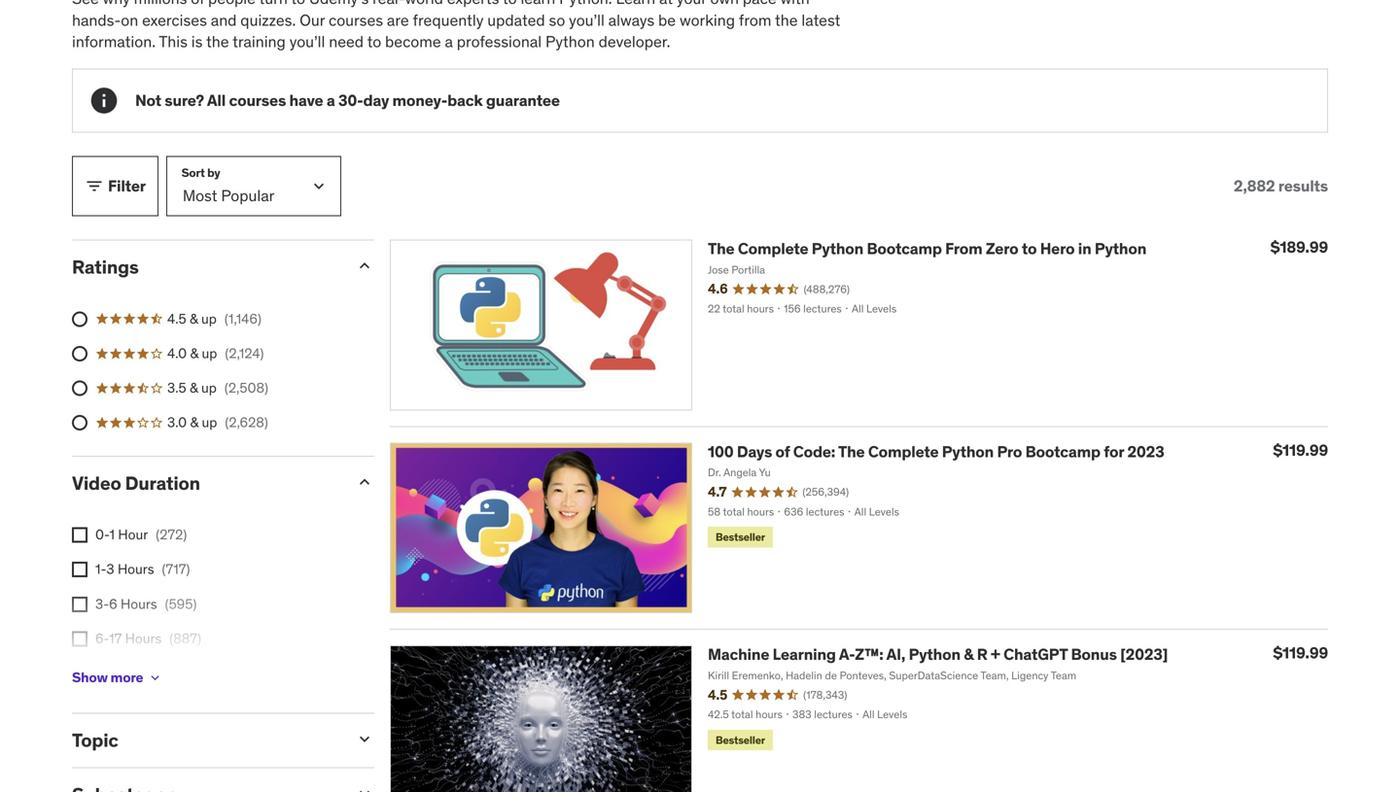 Task type: locate. For each thing, give the bounding box(es) containing it.
up right 4.0
[[202, 345, 217, 362]]

see why millions of people turn to udemy's real-world experts to learn python. learn at your own pace with hands-on exercises and quizzes. our courses are frequently updated so you'll always be working from the latest information. this is the training you'll need to become a professional python developer.
[[72, 0, 841, 52]]

the right is
[[206, 32, 229, 52]]

up for 3.5 & up
[[201, 379, 217, 397]]

0 vertical spatial small image
[[355, 472, 374, 492]]

machine learning a-z™: ai, python & r + chatgpt bonus [2023] link
[[708, 645, 1168, 665]]

courses down udemy's
[[329, 10, 383, 30]]

a
[[445, 32, 453, 52], [327, 90, 335, 110]]

0 vertical spatial a
[[445, 32, 453, 52]]

become
[[385, 32, 441, 52]]

of inside "see why millions of people turn to udemy's real-world experts to learn python. learn at your own pace with hands-on exercises and quizzes. our courses are frequently updated so you'll always be working from the latest information. this is the training you'll need to become a professional python developer."
[[191, 0, 204, 8]]

filter
[[108, 176, 146, 196]]

video duration button
[[72, 471, 339, 495]]

0 horizontal spatial of
[[191, 0, 204, 8]]

1 horizontal spatial the
[[775, 10, 798, 30]]

the down the with
[[775, 10, 798, 30]]

0 vertical spatial xsmall image
[[72, 562, 88, 578]]

1 horizontal spatial courses
[[329, 10, 383, 30]]

you'll down our
[[290, 32, 325, 52]]

hours right '17+'
[[120, 665, 156, 682]]

with
[[780, 0, 810, 8]]

exercises
[[142, 10, 207, 30]]

video
[[72, 471, 121, 495]]

xsmall image left '6-'
[[72, 632, 88, 647]]

this
[[159, 32, 188, 52]]

0 vertical spatial bootcamp
[[867, 239, 942, 259]]

hands-
[[72, 10, 121, 30]]

and
[[211, 10, 237, 30]]

+
[[991, 645, 1001, 665]]

up right 4.5
[[201, 310, 217, 328]]

of
[[191, 0, 204, 8], [776, 442, 790, 462]]

17+
[[95, 665, 117, 682]]

from
[[945, 239, 983, 259]]

r
[[977, 645, 988, 665]]

not
[[135, 90, 161, 110]]

1 vertical spatial complete
[[868, 442, 939, 462]]

0 vertical spatial the
[[775, 10, 798, 30]]

to up updated
[[503, 0, 517, 8]]

pace
[[743, 0, 777, 8]]

1 xsmall image from the top
[[72, 528, 88, 543]]

17+ hours
[[95, 665, 156, 682]]

to right need
[[367, 32, 381, 52]]

you'll down python. on the top of page
[[569, 10, 605, 30]]

0 horizontal spatial courses
[[229, 90, 286, 110]]

2023
[[1128, 442, 1165, 462]]

xsmall image right more at left
[[147, 671, 163, 686]]

(717)
[[162, 561, 190, 578]]

up for 4.5 & up
[[201, 310, 217, 328]]

1 vertical spatial small image
[[355, 730, 374, 749]]

small image
[[85, 177, 104, 196], [355, 256, 374, 276]]

2 up from the top
[[202, 345, 217, 362]]

2 xsmall image from the top
[[72, 597, 88, 613]]

of up exercises
[[191, 0, 204, 8]]

xsmall image left 0-
[[72, 528, 88, 543]]

xsmall image inside show more button
[[147, 671, 163, 686]]

the
[[708, 239, 735, 259], [838, 442, 865, 462]]

is
[[191, 32, 203, 52]]

1-3 hours (717)
[[95, 561, 190, 578]]

2 vertical spatial xsmall image
[[147, 671, 163, 686]]

a left 30-
[[327, 90, 335, 110]]

ratings button
[[72, 255, 339, 279]]

turn
[[259, 0, 288, 8]]

show more button
[[72, 659, 163, 698]]

up
[[201, 310, 217, 328], [202, 345, 217, 362], [201, 379, 217, 397], [202, 414, 217, 432]]

complete
[[738, 239, 809, 259], [868, 442, 939, 462]]

0 horizontal spatial you'll
[[290, 32, 325, 52]]

& right 3.5
[[190, 379, 198, 397]]

& right 3.0
[[190, 414, 199, 432]]

of right "days"
[[776, 442, 790, 462]]

bootcamp
[[867, 239, 942, 259], [1026, 442, 1101, 462]]

1 $119.99 from the top
[[1273, 441, 1329, 460]]

xsmall image
[[72, 528, 88, 543], [72, 597, 88, 613]]

xsmall image left 1-
[[72, 562, 88, 578]]

hours right 6
[[121, 595, 157, 613]]

0 vertical spatial complete
[[738, 239, 809, 259]]

hours right 3
[[118, 561, 154, 578]]

training
[[233, 32, 286, 52]]

hours for 1-3 hours
[[118, 561, 154, 578]]

1 vertical spatial bootcamp
[[1026, 442, 1101, 462]]

& right 4.5
[[190, 310, 198, 328]]

2 small image from the top
[[355, 730, 374, 749]]

bootcamp left from
[[867, 239, 942, 259]]

1 up from the top
[[201, 310, 217, 328]]

a-
[[839, 645, 855, 665]]

3 up from the top
[[201, 379, 217, 397]]

1 vertical spatial xsmall image
[[72, 632, 88, 647]]

working
[[680, 10, 735, 30]]

video duration
[[72, 471, 200, 495]]

1 small image from the top
[[355, 472, 374, 492]]

up right 3.0
[[202, 414, 217, 432]]

1 horizontal spatial small image
[[355, 256, 374, 276]]

1 horizontal spatial you'll
[[569, 10, 605, 30]]

1 horizontal spatial the
[[838, 442, 865, 462]]

2 vertical spatial small image
[[355, 784, 374, 793]]

topic
[[72, 729, 118, 752]]

2 $119.99 from the top
[[1273, 644, 1329, 664]]

2,882
[[1234, 176, 1275, 196]]

all
[[207, 90, 226, 110]]

developer.
[[599, 32, 670, 52]]

up right 3.5
[[201, 379, 217, 397]]

3 small image from the top
[[355, 784, 374, 793]]

& left r
[[964, 645, 974, 665]]

python.
[[559, 0, 612, 8]]

small image
[[355, 472, 374, 492], [355, 730, 374, 749], [355, 784, 374, 793]]

not sure? all courses have a 30-day money-back guarantee
[[135, 90, 560, 110]]

0 vertical spatial of
[[191, 0, 204, 8]]

xsmall image left 3-
[[72, 597, 88, 613]]

xsmall image for 1-
[[72, 562, 88, 578]]

courses right all at the left top
[[229, 90, 286, 110]]

0 horizontal spatial small image
[[85, 177, 104, 196]]

100
[[708, 442, 734, 462]]

&
[[190, 310, 198, 328], [190, 345, 199, 362], [190, 379, 198, 397], [190, 414, 199, 432], [964, 645, 974, 665]]

1 vertical spatial xsmall image
[[72, 597, 88, 613]]

have
[[289, 90, 323, 110]]

1 horizontal spatial of
[[776, 442, 790, 462]]

0 vertical spatial courses
[[329, 10, 383, 30]]

1 horizontal spatial complete
[[868, 442, 939, 462]]

topic button
[[72, 729, 339, 752]]

a down frequently
[[445, 32, 453, 52]]

more
[[111, 669, 143, 687]]

4.5 & up (1,146)
[[167, 310, 262, 328]]

0 horizontal spatial the
[[708, 239, 735, 259]]

4 up from the top
[[202, 414, 217, 432]]

$189.99
[[1271, 237, 1329, 257]]

bootcamp left for
[[1026, 442, 1101, 462]]

so
[[549, 10, 565, 30]]

you'll
[[569, 10, 605, 30], [290, 32, 325, 52]]

& right 4.0
[[190, 345, 199, 362]]

& for 4.0
[[190, 345, 199, 362]]

hours right 17 on the left of page
[[125, 630, 162, 648]]

courses
[[329, 10, 383, 30], [229, 90, 286, 110]]

xsmall image
[[72, 562, 88, 578], [72, 632, 88, 647], [147, 671, 163, 686]]

machine learning a-z™: ai, python & r + chatgpt bonus [2023]
[[708, 645, 1168, 665]]

1 horizontal spatial a
[[445, 32, 453, 52]]

to
[[291, 0, 305, 8], [503, 0, 517, 8], [367, 32, 381, 52], [1022, 239, 1037, 259]]

xsmall image for 3-
[[72, 597, 88, 613]]

$119.99 for 100 days of code: the complete python pro bootcamp for 2023
[[1273, 441, 1329, 460]]

0 horizontal spatial the
[[206, 32, 229, 52]]

17
[[109, 630, 122, 648]]

1 vertical spatial small image
[[355, 256, 374, 276]]

1 vertical spatial the
[[206, 32, 229, 52]]

learn
[[616, 0, 656, 8]]

0 vertical spatial $119.99
[[1273, 441, 1329, 460]]

1 vertical spatial $119.99
[[1273, 644, 1329, 664]]

hero
[[1040, 239, 1075, 259]]

the
[[775, 10, 798, 30], [206, 32, 229, 52]]

1 vertical spatial a
[[327, 90, 335, 110]]

0 vertical spatial small image
[[85, 177, 104, 196]]

0 vertical spatial xsmall image
[[72, 528, 88, 543]]



Task type: vqa. For each thing, say whether or not it's contained in the screenshot.
bottom you'll
yes



Task type: describe. For each thing, give the bounding box(es) containing it.
chatgpt
[[1004, 645, 1068, 665]]

courses inside "see why millions of people turn to udemy's real-world experts to learn python. learn at your own pace with hands-on exercises and quizzes. our courses are frequently updated so you'll always be working from the latest information. this is the training you'll need to become a professional python developer."
[[329, 10, 383, 30]]

from
[[739, 10, 772, 30]]

on
[[121, 10, 138, 30]]

back
[[448, 90, 483, 110]]

small image for video duration
[[355, 472, 374, 492]]

100 days of code: the complete python pro bootcamp for 2023
[[708, 442, 1165, 462]]

3-
[[95, 595, 109, 613]]

own
[[710, 0, 739, 8]]

3.0 & up (2,628)
[[167, 414, 268, 432]]

frequently
[[413, 10, 484, 30]]

1
[[109, 526, 115, 544]]

world
[[405, 0, 443, 8]]

information.
[[72, 32, 156, 52]]

0 vertical spatial you'll
[[569, 10, 605, 30]]

(2,124)
[[225, 345, 264, 362]]

your
[[677, 0, 707, 8]]

up for 4.0 & up
[[202, 345, 217, 362]]

1 vertical spatial of
[[776, 442, 790, 462]]

a inside "see why millions of people turn to udemy's real-world experts to learn python. learn at your own pace with hands-on exercises and quizzes. our courses are frequently updated so you'll always be working from the latest information. this is the training you'll need to become a professional python developer."
[[445, 32, 453, 52]]

6-17 hours (887)
[[95, 630, 201, 648]]

the complete python bootcamp from zero to hero in python link
[[708, 239, 1147, 259]]

money-
[[392, 90, 448, 110]]

show
[[72, 669, 108, 687]]

ai,
[[887, 645, 906, 665]]

0 horizontal spatial complete
[[738, 239, 809, 259]]

30-
[[338, 90, 363, 110]]

1 horizontal spatial bootcamp
[[1026, 442, 1101, 462]]

(887)
[[169, 630, 201, 648]]

learn
[[521, 0, 556, 8]]

be
[[658, 10, 676, 30]]

to up our
[[291, 0, 305, 8]]

xsmall image for 0-
[[72, 528, 88, 543]]

results
[[1279, 176, 1329, 196]]

sure?
[[165, 90, 204, 110]]

4.5
[[167, 310, 186, 328]]

(595)
[[165, 595, 197, 613]]

filter button
[[72, 156, 158, 217]]

duration
[[125, 471, 200, 495]]

4.0 & up (2,124)
[[167, 345, 264, 362]]

100 days of code: the complete python pro bootcamp for 2023 link
[[708, 442, 1165, 462]]

6-
[[95, 630, 109, 648]]

6
[[109, 595, 117, 613]]

pro
[[997, 442, 1022, 462]]

(2,508)
[[225, 379, 268, 397]]

small image inside filter button
[[85, 177, 104, 196]]

for
[[1104, 442, 1124, 462]]

show more
[[72, 669, 143, 687]]

0 horizontal spatial a
[[327, 90, 335, 110]]

learning
[[773, 645, 836, 665]]

0 vertical spatial the
[[708, 239, 735, 259]]

the complete python bootcamp from zero to hero in python
[[708, 239, 1147, 259]]

hours for 3-6 hours
[[121, 595, 157, 613]]

z™:
[[855, 645, 884, 665]]

xsmall image for 6-
[[72, 632, 88, 647]]

updated
[[488, 10, 545, 30]]

ratings
[[72, 255, 139, 279]]

day
[[363, 90, 389, 110]]

& for 4.5
[[190, 310, 198, 328]]

2,882 results status
[[1234, 176, 1329, 196]]

are
[[387, 10, 409, 30]]

1 vertical spatial courses
[[229, 90, 286, 110]]

small image for topic
[[355, 730, 374, 749]]

in
[[1078, 239, 1092, 259]]

0-1 hour (272)
[[95, 526, 187, 544]]

$119.99 for machine learning a-z™: ai, python & r + chatgpt bonus [2023]
[[1273, 644, 1329, 664]]

python inside "see why millions of people turn to udemy's real-world experts to learn python. learn at your own pace with hands-on exercises and quizzes. our courses are frequently updated so you'll always be working from the latest information. this is the training you'll need to become a professional python developer."
[[546, 32, 595, 52]]

professional
[[457, 32, 542, 52]]

1-
[[95, 561, 106, 578]]

& for 3.0
[[190, 414, 199, 432]]

up for 3.0 & up
[[202, 414, 217, 432]]

need
[[329, 32, 364, 52]]

3.0
[[167, 414, 187, 432]]

3-6 hours (595)
[[95, 595, 197, 613]]

3.5 & up (2,508)
[[167, 379, 268, 397]]

1 vertical spatial you'll
[[290, 32, 325, 52]]

(1,146)
[[225, 310, 262, 328]]

quizzes.
[[241, 10, 296, 30]]

guarantee
[[486, 90, 560, 110]]

(2,628)
[[225, 414, 268, 432]]

hours for 6-17 hours
[[125, 630, 162, 648]]

to right zero
[[1022, 239, 1037, 259]]

code:
[[793, 442, 836, 462]]

why
[[103, 0, 130, 8]]

our
[[300, 10, 325, 30]]

3.5
[[167, 379, 186, 397]]

(272)
[[156, 526, 187, 544]]

& for 3.5
[[190, 379, 198, 397]]

days
[[737, 442, 772, 462]]

1 vertical spatial the
[[838, 442, 865, 462]]

0-
[[95, 526, 109, 544]]

udemy's
[[309, 0, 369, 8]]

[2023]
[[1121, 645, 1168, 665]]

0 horizontal spatial bootcamp
[[867, 239, 942, 259]]

3
[[106, 561, 114, 578]]

millions
[[134, 0, 187, 8]]

bonus
[[1071, 645, 1117, 665]]

4.0
[[167, 345, 187, 362]]

hour
[[118, 526, 148, 544]]

machine
[[708, 645, 770, 665]]



